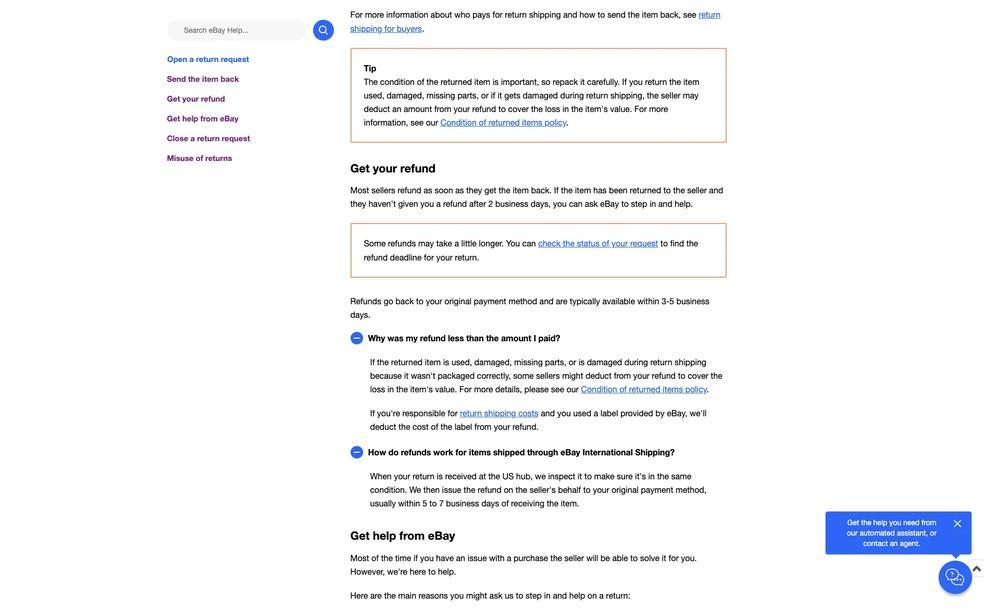 Task type: locate. For each thing, give the bounding box(es) containing it.
for inside tip the condition of the returned item is important, so repack it carefully. if you return the item used, damaged, missing parts, or if it gets damaged during return shipping, the seller may deduct an amount from your refund to cover the loss in the item's value. for more information, see our
[[635, 104, 647, 114]]

you left used on the bottom right of page
[[558, 409, 571, 418]]

return.
[[455, 253, 480, 262]]

to
[[598, 10, 606, 20], [499, 104, 506, 114], [664, 186, 671, 195], [622, 199, 629, 209], [661, 239, 668, 248], [416, 296, 424, 306], [679, 371, 686, 380], [585, 472, 592, 481], [584, 485, 591, 495], [430, 499, 437, 508], [631, 553, 638, 563], [429, 567, 436, 576], [516, 591, 524, 600]]

0 vertical spatial parts,
[[458, 91, 479, 100]]

2 horizontal spatial for
[[635, 104, 647, 114]]

1 vertical spatial parts,
[[546, 358, 567, 367]]

it inside most of the time if you have an issue with a purchase the seller will be able to solve it for you. however, we're here to help.
[[662, 553, 667, 563]]

1 vertical spatial during
[[625, 358, 649, 367]]

get inside 'link'
[[167, 114, 180, 123]]

shipped
[[494, 447, 525, 457]]

used,
[[364, 91, 385, 100], [452, 358, 472, 367]]

0 horizontal spatial see
[[411, 118, 424, 127]]

business right 7
[[446, 499, 480, 508]]

2 horizontal spatial more
[[650, 104, 669, 114]]

ebay up have
[[428, 529, 456, 543]]

used, up packaged on the bottom of the page
[[452, 358, 472, 367]]

an inside most of the time if you have an issue with a purchase the seller will be able to solve it for you. however, we're here to help.
[[456, 553, 466, 563]]

buyers
[[397, 24, 422, 33]]

amount inside tip the condition of the returned item is important, so repack it carefully. if you return the item used, damaged, missing parts, or if it gets damaged during return shipping, the seller may deduct an amount from your refund to cover the loss in the item's value. for more information, see our
[[404, 104, 432, 114]]

are right here
[[371, 591, 382, 600]]

0 vertical spatial used,
[[364, 91, 385, 100]]

returned inside if the returned item is used, damaged, missing parts, or is damaged during return shipping because it wasn't packaged correctly, some sellers might deduct from your refund to cover the loss in the item's value. for more details, please see our
[[391, 358, 423, 367]]

a right open
[[189, 54, 194, 64]]

packaged
[[438, 371, 475, 380]]

1 horizontal spatial back
[[396, 296, 414, 306]]

to right go
[[416, 296, 424, 306]]

in inside when your return is received at the us hub, we inspect it to make sure it's in the same condition. we then issue the refund on the seller's behalf to your original payment method, usually within 5 to 7 business days of receiving the item.
[[649, 472, 655, 481]]

given
[[399, 199, 418, 209]]

deduct inside if the returned item is used, damaged, missing parts, or is damaged during return shipping because it wasn't packaged correctly, some sellers might deduct from your refund to cover the loss in the item's value. for more details, please see our
[[586, 371, 612, 380]]

item's down carefully. at the top right
[[586, 104, 608, 114]]

request
[[221, 54, 249, 64], [222, 134, 250, 143], [631, 239, 659, 248]]

issue inside when your return is received at the us hub, we inspect it to make sure it's in the same condition. we then issue the refund on the seller's behalf to your original payment method, usually within 5 to 7 business days of receiving the item.
[[442, 485, 462, 495]]

if
[[491, 91, 496, 100], [414, 553, 418, 563]]

carefully.
[[588, 77, 620, 86]]

back down open a return request link
[[221, 74, 239, 83]]

within down we
[[399, 499, 420, 508]]

our up used on the bottom right of page
[[567, 385, 579, 394]]

return inside open a return request link
[[196, 54, 219, 64]]

or inside get the help you need from our automated assistant, or contact an agent.
[[931, 529, 937, 538]]

1 vertical spatial label
[[455, 422, 473, 432]]

0 horizontal spatial issue
[[442, 485, 462, 495]]

0 vertical spatial condition of returned items policy link
[[441, 118, 567, 127]]

policy
[[545, 118, 567, 127], [686, 385, 708, 394]]

business right 2
[[496, 199, 529, 209]]

it right repack
[[581, 77, 585, 86]]

ebay,
[[667, 409, 688, 418]]

return inside when your return is received at the us hub, we inspect it to make sure it's in the same condition. we then issue the refund on the seller's behalf to your original payment method, usually within 5 to 7 business days of receiving the item.
[[413, 472, 435, 481]]

2 vertical spatial seller
[[565, 553, 585, 563]]

the inside why was my refund less than the amount i paid? dropdown button
[[487, 333, 499, 343]]

we'll
[[690, 409, 707, 418]]

1 horizontal spatial see
[[552, 385, 565, 394]]

1 horizontal spatial seller
[[661, 91, 681, 100]]

if inside if the returned item is used, damaged, missing parts, or is damaged during return shipping because it wasn't packaged correctly, some sellers might deduct from your refund to cover the loss in the item's value. for more details, please see our
[[370, 358, 375, 367]]

original inside when your return is received at the us hub, we inspect it to make sure it's in the same condition. we then issue the refund on the seller's behalf to your original payment method, usually within 5 to 7 business days of receiving the item.
[[612, 485, 639, 495]]

request left "find"
[[631, 239, 659, 248]]

back,
[[661, 10, 681, 20]]

loss inside tip the condition of the returned item is important, so repack it carefully. if you return the item used, damaged, missing parts, or if it gets damaged during return shipping, the seller may deduct an amount from your refund to cover the loss in the item's value. for more information, see our
[[546, 104, 561, 114]]

sellers up "haven't" in the top of the page
[[372, 186, 396, 195]]

0 vertical spatial business
[[496, 199, 529, 209]]

close
[[167, 134, 188, 143]]

request down the get help from ebay 'link'
[[222, 134, 250, 143]]

deduct up used on the bottom right of page
[[586, 371, 612, 380]]

condition of returned items policy link
[[441, 118, 567, 127], [582, 385, 708, 394]]

with
[[490, 553, 505, 563]]

original down sure
[[612, 485, 639, 495]]

1 horizontal spatial sellers
[[537, 371, 560, 380]]

1 vertical spatial within
[[399, 499, 420, 508]]

ebay inside most sellers refund as soon as they get the item back. if the item has been returned to the seller and they haven't given you a refund after 2 business days, you can ask ebay to step in and help.
[[601, 199, 619, 209]]

to down gets
[[499, 104, 506, 114]]

most up the however,
[[351, 553, 369, 563]]

request for open a return request
[[221, 54, 249, 64]]

to right 'able'
[[631, 553, 638, 563]]

help.
[[675, 199, 694, 209], [438, 567, 457, 576]]

items inside dropdown button
[[469, 447, 491, 457]]

0 horizontal spatial as
[[424, 186, 433, 195]]

might up used on the bottom right of page
[[563, 371, 584, 380]]

deduct inside tip the condition of the returned item is important, so repack it carefully. if you return the item used, damaged, missing parts, or if it gets damaged during return shipping, the seller may deduct an amount from your refund to cover the loss in the item's value. for more information, see our
[[364, 104, 390, 114]]

parts,
[[458, 91, 479, 100], [546, 358, 567, 367]]

some refunds may take a little longer. you can check the status of your request
[[364, 239, 659, 248]]

time
[[395, 553, 412, 563]]

used, down the
[[364, 91, 385, 100]]

2 vertical spatial .
[[708, 385, 710, 394]]

is up packaged on the bottom of the page
[[444, 358, 450, 367]]

items
[[523, 118, 543, 127], [663, 385, 683, 394], [469, 447, 491, 457]]

condition.
[[370, 485, 407, 495]]

refund inside to find the refund deadline for your return.
[[364, 253, 388, 262]]

or left gets
[[481, 91, 489, 100]]

main
[[399, 591, 417, 600]]

1 horizontal spatial cover
[[688, 371, 709, 380]]

0 vertical spatial payment
[[474, 296, 507, 306]]

0 vertical spatial more
[[365, 10, 384, 20]]

0 vertical spatial damaged
[[523, 91, 558, 100]]

a left return:
[[600, 591, 604, 600]]

loss
[[546, 104, 561, 114], [370, 385, 385, 394]]

the
[[364, 77, 378, 86]]

open
[[167, 54, 187, 64]]

0 horizontal spatial condition
[[441, 118, 477, 127]]

0 vertical spatial damaged,
[[387, 91, 425, 100]]

the
[[628, 10, 640, 20], [188, 74, 200, 83], [427, 77, 439, 86], [670, 77, 682, 86], [647, 91, 659, 100], [532, 104, 543, 114], [572, 104, 583, 114], [499, 186, 511, 195], [561, 186, 573, 195], [674, 186, 685, 195], [563, 239, 575, 248], [687, 239, 699, 248], [487, 333, 499, 343], [377, 358, 389, 367], [711, 371, 723, 380], [397, 385, 408, 394], [399, 422, 411, 432], [441, 422, 453, 432], [489, 472, 501, 481], [658, 472, 669, 481], [464, 485, 476, 495], [516, 485, 528, 495], [547, 499, 559, 508], [862, 519, 872, 527], [381, 553, 393, 563], [551, 553, 563, 563], [384, 591, 396, 600]]

issue left with at the bottom of the page
[[468, 553, 487, 563]]

most up "haven't" in the top of the page
[[351, 186, 369, 195]]

if inside tip the condition of the returned item is important, so repack it carefully. if you return the item used, damaged, missing parts, or if it gets damaged during return shipping, the seller may deduct an amount from your refund to cover the loss in the item's value. for more information, see our
[[491, 91, 496, 100]]

it right solve
[[662, 553, 667, 563]]

condition of returned items policy . up "provided"
[[582, 385, 710, 394]]

if you're responsible for return shipping costs
[[370, 409, 539, 418]]

payment left 'method'
[[474, 296, 507, 306]]

open a return request link
[[167, 53, 334, 65]]

original up less
[[445, 296, 472, 306]]

0 vertical spatial help.
[[675, 199, 694, 209]]

are left typically
[[556, 296, 568, 306]]

refund inside when your return is received at the us hub, we inspect it to make sure it's in the same condition. we then issue the refund on the seller's behalf to your original payment method, usually within 5 to 7 business days of receiving the item.
[[478, 485, 502, 495]]

0 vertical spatial missing
[[427, 91, 456, 100]]

take
[[437, 239, 453, 248]]

purchase
[[514, 553, 549, 563]]

damaged,
[[387, 91, 425, 100], [475, 358, 512, 367]]

2 horizontal spatial seller
[[688, 186, 707, 195]]

it inside when your return is received at the us hub, we inspect it to make sure it's in the same condition. we then issue the refund on the seller's behalf to your original payment method, usually within 5 to 7 business days of receiving the item.
[[578, 472, 583, 481]]

a right used on the bottom right of page
[[594, 409, 599, 418]]

see inside if the returned item is used, damaged, missing parts, or is damaged during return shipping because it wasn't packaged correctly, some sellers might deduct from your refund to cover the loss in the item's value. for more details, please see our
[[552, 385, 565, 394]]

shipping left how
[[530, 10, 561, 20]]

get for get the help you need from our automated assistant, or contact an agent. tooltip
[[848, 519, 860, 527]]

return shipping for buyers
[[351, 10, 721, 33]]

1 vertical spatial item's
[[411, 385, 433, 394]]

1 vertical spatial loss
[[370, 385, 385, 394]]

might left us on the right
[[467, 591, 488, 600]]

loss down so
[[546, 104, 561, 114]]

0 vertical spatial most
[[351, 186, 369, 195]]

more
[[365, 10, 384, 20], [650, 104, 669, 114], [474, 385, 493, 394]]

deduct inside and you used a label provided by ebay, we'll deduct the cost of the label from your refund.
[[370, 422, 397, 432]]

shipping
[[530, 10, 561, 20], [351, 24, 382, 33], [675, 358, 707, 367], [485, 409, 516, 418]]

2 horizontal spatial see
[[684, 10, 697, 20]]

our inside if the returned item is used, damaged, missing parts, or is damaged during return shipping because it wasn't packaged correctly, some sellers might deduct from your refund to cover the loss in the item's value. for more details, please see our
[[567, 385, 579, 394]]

parts, inside if the returned item is used, damaged, missing parts, or is damaged during return shipping because it wasn't packaged correctly, some sellers might deduct from your refund to cover the loss in the item's value. for more details, please see our
[[546, 358, 567, 367]]

damaged, inside if the returned item is used, damaged, missing parts, or is damaged during return shipping because it wasn't packaged correctly, some sellers might deduct from your refund to cover the loss in the item's value. for more details, please see our
[[475, 358, 512, 367]]

items up ebay,
[[663, 385, 683, 394]]

most
[[351, 186, 369, 195], [351, 553, 369, 563]]

seller inside most sellers refund as soon as they get the item back. if the item has been returned to the seller and they haven't given you a refund after 2 business days, you can ask ebay to step in and help.
[[688, 186, 707, 195]]

1 horizontal spatial damaged,
[[475, 358, 512, 367]]

cover down gets
[[509, 104, 529, 114]]

condition of returned items policy link down gets
[[441, 118, 567, 127]]

1 vertical spatial or
[[569, 358, 577, 367]]

automated
[[860, 529, 896, 538]]

who
[[455, 10, 471, 20]]

loss down the because
[[370, 385, 385, 394]]

refunds go back to your original payment method and are typically available within 3-5 business days.
[[351, 296, 710, 319]]

it left gets
[[498, 91, 502, 100]]

refunds up deadline
[[388, 239, 416, 248]]

on left return:
[[588, 591, 597, 600]]

or for our
[[931, 529, 937, 538]]

to left "find"
[[661, 239, 668, 248]]

if up shipping, at right top
[[623, 77, 627, 86]]

value. down packaged on the bottom of the page
[[435, 385, 457, 394]]

back right go
[[396, 296, 414, 306]]

you inside and you used a label provided by ebay, we'll deduct the cost of the label from your refund.
[[558, 409, 571, 418]]

why was my refund less than the amount i paid?
[[368, 333, 561, 343]]

payment inside when your return is received at the us hub, we inspect it to make sure it's in the same condition. we then issue the refund on the seller's behalf to your original payment method, usually within 5 to 7 business days of receiving the item.
[[641, 485, 674, 495]]

original
[[445, 296, 472, 306], [612, 485, 639, 495]]

our inside tip the condition of the returned item is important, so repack it carefully. if you return the item used, damaged, missing parts, or if it gets damaged during return shipping, the seller may deduct an amount from your refund to cover the loss in the item's value. for more information, see our
[[426, 118, 438, 127]]

deduct down the you're
[[370, 422, 397, 432]]

misuse of returns
[[167, 153, 232, 163]]

0 vertical spatial .
[[422, 24, 425, 33]]

from
[[435, 104, 452, 114], [201, 114, 218, 123], [614, 371, 631, 380], [475, 422, 492, 432], [922, 519, 937, 527], [400, 529, 425, 543]]

1 vertical spatial our
[[567, 385, 579, 394]]

ebay inside the get help from ebay 'link'
[[220, 114, 239, 123]]

our right information,
[[426, 118, 438, 127]]

for
[[493, 10, 503, 20], [385, 24, 395, 33], [424, 253, 434, 262], [448, 409, 458, 418], [456, 447, 467, 457], [669, 553, 679, 563]]

the inside send the item back link
[[188, 74, 200, 83]]

returned
[[441, 77, 472, 86], [489, 118, 520, 127], [630, 186, 662, 195], [391, 358, 423, 367], [630, 385, 661, 394]]

most inside most sellers refund as soon as they get the item back. if the item has been returned to the seller and they haven't given you a refund after 2 business days, you can ask ebay to step in and help.
[[351, 186, 369, 195]]

for right 'work'
[[456, 447, 467, 457]]

condition
[[441, 118, 477, 127], [582, 385, 618, 394]]

on inside when your return is received at the us hub, we inspect it to make sure it's in the same condition. we then issue the refund on the seller's behalf to your original payment method, usually within 5 to 7 business days of receiving the item.
[[504, 485, 514, 495]]

cover up we'll
[[688, 371, 709, 380]]

0 vertical spatial on
[[504, 485, 514, 495]]

of inside tip the condition of the returned item is important, so repack it carefully. if you return the item used, damaged, missing parts, or if it gets damaged during return shipping, the seller may deduct an amount from your refund to cover the loss in the item's value. for more information, see our
[[417, 77, 425, 86]]

1 horizontal spatial step
[[632, 199, 648, 209]]

you up shipping, at right top
[[630, 77, 643, 86]]

1 horizontal spatial more
[[474, 385, 493, 394]]

parts, inside tip the condition of the returned item is important, so repack it carefully. if you return the item used, damaged, missing parts, or if it gets damaged during return shipping, the seller may deduct an amount from your refund to cover the loss in the item's value. for more information, see our
[[458, 91, 479, 100]]

2 vertical spatial more
[[474, 385, 493, 394]]

or inside tip the condition of the returned item is important, so repack it carefully. if you return the item used, damaged, missing parts, or if it gets damaged during return shipping, the seller may deduct an amount from your refund to cover the loss in the item's value. for more information, see our
[[481, 91, 489, 100]]

ebay up the inspect
[[561, 447, 581, 457]]

during up "provided"
[[625, 358, 649, 367]]

0 vertical spatial back
[[221, 74, 239, 83]]

1 vertical spatial condition
[[582, 385, 618, 394]]

for down packaged on the bottom of the page
[[460, 385, 472, 394]]

on down us
[[504, 485, 514, 495]]

deduct
[[364, 104, 390, 114], [586, 371, 612, 380], [370, 422, 397, 432]]

work
[[434, 447, 454, 457]]

1 horizontal spatial item's
[[586, 104, 608, 114]]

for right deadline
[[424, 253, 434, 262]]

if right time
[[414, 553, 418, 563]]

help left return:
[[570, 591, 586, 600]]

damaged, inside tip the condition of the returned item is important, so repack it carefully. if you return the item used, damaged, missing parts, or if it gets damaged during return shipping, the seller may deduct an amount from your refund to cover the loss in the item's value. for more information, see our
[[387, 91, 425, 100]]

ebay inside how do refunds work for items shipped through ebay international shipping? dropdown button
[[561, 447, 581, 457]]

for left you.
[[669, 553, 679, 563]]

2 most from the top
[[351, 553, 369, 563]]

than
[[467, 333, 484, 343]]

1 horizontal spatial label
[[601, 409, 619, 418]]

within left 3-
[[638, 296, 660, 306]]

0 horizontal spatial loss
[[370, 385, 385, 394]]

of
[[417, 77, 425, 86], [479, 118, 487, 127], [196, 153, 203, 163], [602, 239, 610, 248], [620, 385, 627, 394], [431, 422, 439, 432], [502, 499, 509, 508], [372, 553, 379, 563]]

2 vertical spatial an
[[456, 553, 466, 563]]

0 vertical spatial an
[[393, 104, 402, 114]]

1 vertical spatial an
[[891, 540, 899, 548]]

get
[[485, 186, 497, 195]]

may
[[683, 91, 699, 100], [419, 239, 434, 248]]

get your refund down send the item back
[[167, 94, 225, 103]]

in inside most sellers refund as soon as they get the item back. if the item has been returned to the seller and they haven't given you a refund after 2 business days, you can ask ebay to step in and help.
[[650, 199, 657, 209]]

most inside most of the time if you have an issue with a purchase the seller will be able to solve it for you. however, we're here to help.
[[351, 553, 369, 563]]

used, inside if the returned item is used, damaged, missing parts, or is damaged during return shipping because it wasn't packaged correctly, some sellers might deduct from your refund to cover the loss in the item's value. for more details, please see our
[[452, 358, 472, 367]]

0 horizontal spatial items
[[469, 447, 491, 457]]

parts, down paid?
[[546, 358, 567, 367]]

you inside tip the condition of the returned item is important, so repack it carefully. if you return the item used, damaged, missing parts, or if it gets damaged during return shipping, the seller may deduct an amount from your refund to cover the loss in the item's value. for more information, see our
[[630, 77, 643, 86]]

amount down the condition
[[404, 104, 432, 114]]

to left 7
[[430, 499, 437, 508]]

tip the condition of the returned item is important, so repack it carefully. if you return the item used, damaged, missing parts, or if it gets damaged during return shipping, the seller may deduct an amount from your refund to cover the loss in the item's value. for more information, see our
[[364, 63, 700, 127]]

the inside to find the refund deadline for your return.
[[687, 239, 699, 248]]

an up information,
[[393, 104, 402, 114]]

your inside to find the refund deadline for your return.
[[437, 253, 453, 262]]

pays
[[473, 10, 491, 20]]

5
[[670, 296, 675, 306], [423, 499, 427, 508]]

to inside to find the refund deadline for your return.
[[661, 239, 668, 248]]

get your refund
[[167, 94, 225, 103], [351, 162, 436, 175]]

0 vertical spatial request
[[221, 54, 249, 64]]

an
[[393, 104, 402, 114], [891, 540, 899, 548], [456, 553, 466, 563]]

1 vertical spatial more
[[650, 104, 669, 114]]

get your refund up "haven't" in the top of the page
[[351, 162, 436, 175]]

missing inside tip the condition of the returned item is important, so repack it carefully. if you return the item used, damaged, missing parts, or if it gets damaged during return shipping, the seller may deduct an amount from your refund to cover the loss in the item's value. for more information, see our
[[427, 91, 456, 100]]

for right pays
[[493, 10, 503, 20]]

be
[[601, 553, 610, 563]]

it inside if the returned item is used, damaged, missing parts, or is damaged during return shipping because it wasn't packaged correctly, some sellers might deduct from your refund to cover the loss in the item's value. for more details, please see our
[[404, 371, 409, 380]]

refunds inside dropdown button
[[401, 447, 431, 457]]

2 horizontal spatial business
[[677, 296, 710, 306]]

if inside tip the condition of the returned item is important, so repack it carefully. if you return the item used, damaged, missing parts, or if it gets damaged during return shipping, the seller may deduct an amount from your refund to cover the loss in the item's value. for more information, see our
[[623, 77, 627, 86]]

1 vertical spatial items
[[663, 385, 683, 394]]

get the help you need from our automated assistant, or contact an agent.
[[848, 519, 937, 548]]

or right assistant,
[[931, 529, 937, 538]]

1 horizontal spatial our
[[567, 385, 579, 394]]

1 vertical spatial on
[[588, 591, 597, 600]]

status
[[577, 239, 600, 248]]

condition of returned items policy . down gets
[[441, 118, 569, 127]]

condition of returned items policy link up "provided"
[[582, 385, 708, 394]]

help. up "find"
[[675, 199, 694, 209]]

within inside refunds go back to your original payment method and are typically available within 3-5 business days.
[[638, 296, 660, 306]]

available
[[603, 296, 636, 306]]

0 vertical spatial deduct
[[364, 104, 390, 114]]

are
[[556, 296, 568, 306], [371, 591, 382, 600]]

2 horizontal spatial our
[[848, 529, 858, 538]]

missing inside if the returned item is used, damaged, missing parts, or is damaged during return shipping because it wasn't packaged correctly, some sellers might deduct from your refund to cover the loss in the item's value. for more details, please see our
[[515, 358, 543, 367]]

refund
[[201, 94, 225, 103], [473, 104, 496, 114], [401, 162, 436, 175], [398, 186, 422, 195], [443, 199, 467, 209], [364, 253, 388, 262], [420, 333, 446, 343], [652, 371, 676, 380], [478, 485, 502, 495]]

return shipping for buyers link
[[351, 10, 721, 33]]

1 vertical spatial most
[[351, 553, 369, 563]]

0 vertical spatial cover
[[509, 104, 529, 114]]

some
[[364, 239, 386, 248]]

get help from ebay link
[[167, 113, 334, 124]]

1 vertical spatial 5
[[423, 499, 427, 508]]

need
[[904, 519, 920, 527]]

2 horizontal spatial .
[[708, 385, 710, 394]]

items up the at on the left bottom
[[469, 447, 491, 457]]

some
[[514, 371, 534, 380]]

0 vertical spatial seller
[[661, 91, 681, 100]]

0 horizontal spatial for
[[351, 10, 363, 20]]

amount left i
[[502, 333, 532, 343]]

you left need
[[890, 519, 902, 527]]

0 vertical spatial our
[[426, 118, 438, 127]]

for inside dropdown button
[[456, 447, 467, 457]]

get help from ebay inside 'link'
[[167, 114, 239, 123]]

sellers up please
[[537, 371, 560, 380]]

from inside get the help you need from our automated assistant, or contact an agent.
[[922, 519, 937, 527]]

as right soon
[[456, 186, 464, 195]]

1 vertical spatial can
[[523, 239, 536, 248]]

see right information,
[[411, 118, 424, 127]]

1 vertical spatial damaged
[[587, 358, 623, 367]]

1 horizontal spatial might
[[563, 371, 584, 380]]

a down soon
[[437, 199, 441, 209]]

1 vertical spatial for
[[635, 104, 647, 114]]

1 horizontal spatial for
[[460, 385, 472, 394]]

item's inside if the returned item is used, damaged, missing parts, or is damaged during return shipping because it wasn't packaged correctly, some sellers might deduct from your refund to cover the loss in the item's value. for more details, please see our
[[411, 385, 433, 394]]

amount inside why was my refund less than the amount i paid? dropdown button
[[502, 333, 532, 343]]

can
[[569, 199, 583, 209], [523, 239, 536, 248]]

parts, left gets
[[458, 91, 479, 100]]

1 horizontal spatial issue
[[468, 553, 487, 563]]

1 horizontal spatial may
[[683, 91, 699, 100]]

0 horizontal spatial payment
[[474, 296, 507, 306]]

or inside if the returned item is used, damaged, missing parts, or is damaged during return shipping because it wasn't packaged correctly, some sellers might deduct from your refund to cover the loss in the item's value. for more details, please see our
[[569, 358, 577, 367]]

request for close a return request
[[222, 134, 250, 143]]

1 vertical spatial back
[[396, 296, 414, 306]]

my
[[406, 333, 418, 343]]

can right days,
[[569, 199, 583, 209]]

1 horizontal spatial on
[[588, 591, 597, 600]]

is left the important,
[[493, 77, 499, 86]]

days,
[[531, 199, 551, 209]]

1 horizontal spatial get help from ebay
[[351, 529, 456, 543]]

cost
[[413, 422, 429, 432]]

refunds right do
[[401, 447, 431, 457]]

1 most from the top
[[351, 186, 369, 195]]

for right responsible
[[448, 409, 458, 418]]

in inside tip the condition of the returned item is important, so repack it carefully. if you return the item used, damaged, missing parts, or if it gets damaged during return shipping, the seller may deduct an amount from your refund to cover the loss in the item's value. for more information, see our
[[563, 104, 569, 114]]

1 horizontal spatial damaged
[[587, 358, 623, 367]]

ebay up close a return request
[[220, 114, 239, 123]]

0 vertical spatial or
[[481, 91, 489, 100]]

2 horizontal spatial or
[[931, 529, 937, 538]]

a right 'close'
[[191, 134, 195, 143]]

1 horizontal spatial parts,
[[546, 358, 567, 367]]

send
[[608, 10, 626, 20]]

1 horizontal spatial used,
[[452, 358, 472, 367]]

1 horizontal spatial can
[[569, 199, 583, 209]]

1 horizontal spatial condition of returned items policy .
[[582, 385, 710, 394]]

an inside get the help you need from our automated assistant, or contact an agent.
[[891, 540, 899, 548]]

0 horizontal spatial get help from ebay
[[167, 114, 239, 123]]

1 vertical spatial see
[[411, 118, 424, 127]]

why was my refund less than the amount i paid? button
[[351, 332, 727, 345]]

1 vertical spatial missing
[[515, 358, 543, 367]]

0 horizontal spatial step
[[526, 591, 542, 600]]

1 as from the left
[[424, 186, 433, 195]]

business inside refunds go back to your original payment method and are typically available within 3-5 business days.
[[677, 296, 710, 306]]

issue
[[442, 485, 462, 495], [468, 553, 487, 563]]

during down repack
[[561, 91, 584, 100]]

items down the important,
[[523, 118, 543, 127]]

a left little
[[455, 239, 459, 248]]

for inside to find the refund deadline for your return.
[[424, 253, 434, 262]]

0 vertical spatial for
[[351, 10, 363, 20]]

they up "after"
[[467, 186, 483, 195]]

Search eBay Help... text field
[[167, 20, 307, 41]]

us
[[505, 591, 514, 600]]

might inside if the returned item is used, damaged, missing parts, or is damaged during return shipping because it wasn't packaged correctly, some sellers might deduct from your refund to cover the loss in the item's value. for more details, please see our
[[563, 371, 584, 380]]

can inside most sellers refund as soon as they get the item back. if the item has been returned to the seller and they haven't given you a refund after 2 business days, you can ask ebay to step in and help.
[[569, 199, 583, 209]]

0 horizontal spatial our
[[426, 118, 438, 127]]

2 vertical spatial see
[[552, 385, 565, 394]]

an left agent.
[[891, 540, 899, 548]]

0 horizontal spatial help.
[[438, 567, 457, 576]]

important,
[[501, 77, 540, 86]]

refund inside if the returned item is used, damaged, missing parts, or is damaged during return shipping because it wasn't packaged correctly, some sellers might deduct from your refund to cover the loss in the item's value. for more details, please see our
[[652, 371, 676, 380]]

or down why was my refund less than the amount i paid? dropdown button
[[569, 358, 577, 367]]

here
[[410, 567, 426, 576]]

get inside get the help you need from our automated assistant, or contact an agent.
[[848, 519, 860, 527]]



Task type: vqa. For each thing, say whether or not it's contained in the screenshot.
refund in 'Tip The condition of the returned item is important, so repack it carefully. If you return the item used, damaged, missing parts, or if it gets damaged during return shipping, the seller may deduct an amount from your refund to cover the loss in the item's value. For more information, see our'
yes



Task type: describe. For each thing, give the bounding box(es) containing it.
1 horizontal spatial items
[[523, 118, 543, 127]]

your inside and you used a label provided by ebay, we'll deduct the cost of the label from your refund.
[[494, 422, 511, 432]]

the inside get the help you need from our automated assistant, or contact an agent.
[[862, 519, 872, 527]]

correctly,
[[477, 371, 511, 380]]

was
[[388, 333, 404, 343]]

behalf
[[558, 485, 581, 495]]

1 horizontal spatial condition
[[582, 385, 618, 394]]

returns
[[205, 153, 232, 163]]

0 horizontal spatial label
[[455, 422, 473, 432]]

help inside get the help you need from our automated assistant, or contact an agent.
[[874, 519, 888, 527]]

if left the you're
[[370, 409, 375, 418]]

return inside the return shipping for buyers
[[699, 10, 721, 20]]

more inside tip the condition of the returned item is important, so repack it carefully. if you return the item used, damaged, missing parts, or if it gets damaged during return shipping, the seller may deduct an amount from your refund to cover the loss in the item's value. for more information, see our
[[650, 104, 669, 114]]

check
[[539, 239, 561, 248]]

0 vertical spatial refunds
[[388, 239, 416, 248]]

business inside when your return is received at the us hub, we inspect it to make sure it's in the same condition. we then issue the refund on the seller's behalf to your original payment method, usually within 5 to 7 business days of receiving the item.
[[446, 499, 480, 508]]

tip
[[364, 63, 377, 73]]

1 horizontal spatial get your refund
[[351, 162, 436, 175]]

find
[[671, 239, 685, 248]]

payment inside refunds go back to your original payment method and are typically available within 3-5 business days.
[[474, 296, 507, 306]]

0 horizontal spatial back
[[221, 74, 239, 83]]

7
[[439, 499, 444, 508]]

please
[[525, 385, 549, 394]]

during inside if the returned item is used, damaged, missing parts, or is damaged during return shipping because it wasn't packaged correctly, some sellers might deduct from your refund to cover the loss in the item's value. for more details, please see our
[[625, 358, 649, 367]]

of inside misuse of returns link
[[196, 153, 203, 163]]

1 vertical spatial step
[[526, 591, 542, 600]]

receiving
[[511, 499, 545, 508]]

inspect
[[549, 472, 576, 481]]

is inside when your return is received at the us hub, we inspect it to make sure it's in the same condition. we then issue the refund on the seller's behalf to your original payment method, usually within 5 to 7 business days of receiving the item.
[[437, 472, 443, 481]]

for inside if the returned item is used, damaged, missing parts, or is damaged during return shipping because it wasn't packaged correctly, some sellers might deduct from your refund to cover the loss in the item's value. for more details, please see our
[[460, 385, 472, 394]]

to inside if the returned item is used, damaged, missing parts, or is damaged during return shipping because it wasn't packaged correctly, some sellers might deduct from your refund to cover the loss in the item's value. for more details, please see our
[[679, 371, 686, 380]]

or for damaged,
[[569, 358, 577, 367]]

you're
[[377, 409, 400, 418]]

have
[[436, 553, 454, 563]]

0 vertical spatial condition
[[441, 118, 477, 127]]

for more information about who pays for return shipping and how to send the item back, see
[[351, 10, 699, 20]]

returned inside most sellers refund as soon as they get the item back. if the item has been returned to the seller and they haven't given you a refund after 2 business days, you can ask ebay to step in and help.
[[630, 186, 662, 195]]

misuse of returns link
[[167, 152, 334, 164]]

then
[[424, 485, 440, 495]]

return:
[[607, 591, 631, 600]]

to find the refund deadline for your return.
[[364, 239, 699, 262]]

1 vertical spatial may
[[419, 239, 434, 248]]

you.
[[682, 553, 697, 563]]

shipping?
[[636, 447, 675, 457]]

get for the get help from ebay 'link'
[[167, 114, 180, 123]]

to right us on the right
[[516, 591, 524, 600]]

item.
[[561, 499, 580, 508]]

why
[[368, 333, 386, 343]]

shipping inside the return shipping for buyers
[[351, 24, 382, 33]]

cover inside tip the condition of the returned item is important, so repack it carefully. if you return the item used, damaged, missing parts, or if it gets damaged during return shipping, the seller may deduct an amount from your refund to cover the loss in the item's value. for more information, see our
[[509, 104, 529, 114]]

0 vertical spatial they
[[467, 186, 483, 195]]

a inside and you used a label provided by ebay, we'll deduct the cost of the label from your refund.
[[594, 409, 599, 418]]

to right been
[[664, 186, 671, 195]]

value. inside tip the condition of the returned item is important, so repack it carefully. if you return the item used, damaged, missing parts, or if it gets damaged during return shipping, the seller may deduct an amount from your refund to cover the loss in the item's value. for more information, see our
[[611, 104, 633, 114]]

in inside if the returned item is used, damaged, missing parts, or is damaged during return shipping because it wasn't packaged correctly, some sellers might deduct from your refund to cover the loss in the item's value. for more details, please see our
[[388, 385, 394, 394]]

help up time
[[373, 529, 396, 543]]

used, inside tip the condition of the returned item is important, so repack it carefully. if you return the item used, damaged, missing parts, or if it gets damaged during return shipping, the seller may deduct an amount from your refund to cover the loss in the item's value. for more information, see our
[[364, 91, 385, 100]]

to left make
[[585, 472, 592, 481]]

send the item back
[[167, 74, 239, 83]]

back.
[[532, 186, 552, 195]]

0 vertical spatial get your refund
[[167, 94, 225, 103]]

see inside tip the condition of the returned item is important, so repack it carefully. if you return the item used, damaged, missing parts, or if it gets damaged during return shipping, the seller may deduct an amount from your refund to cover the loss in the item's value. for more information, see our
[[411, 118, 424, 127]]

of inside most of the time if you have an issue with a purchase the seller will be able to solve it for you. however, we're here to help.
[[372, 553, 379, 563]]

may inside tip the condition of the returned item is important, so repack it carefully. if you return the item used, damaged, missing parts, or if it gets damaged during return shipping, the seller may deduct an amount from your refund to cover the loss in the item's value. for more information, see our
[[683, 91, 699, 100]]

and inside refunds go back to your original payment method and are typically available within 3-5 business days.
[[540, 296, 554, 306]]

open a return request
[[167, 54, 249, 64]]

at
[[479, 472, 486, 481]]

0 vertical spatial see
[[684, 10, 697, 20]]

repack
[[553, 77, 579, 86]]

make
[[595, 472, 615, 481]]

deadline
[[390, 253, 422, 262]]

because
[[370, 371, 402, 380]]

how do refunds work for items shipped through ebay international shipping?
[[368, 447, 675, 457]]

you inside get the help you need from our automated assistant, or contact an agent.
[[890, 519, 902, 527]]

send the item back link
[[167, 73, 334, 85]]

same
[[672, 472, 692, 481]]

a inside most sellers refund as soon as they get the item back. if the item has been returned to the seller and they haven't given you a refund after 2 business days, you can ask ebay to step in and help.
[[437, 199, 441, 209]]

get the help you need from our automated assistant, or contact an agent. tooltip
[[843, 518, 942, 549]]

most for most of the time if you have an issue with a purchase the seller will be able to solve it for you. however, we're here to help.
[[351, 553, 369, 563]]

refund inside tip the condition of the returned item is important, so repack it carefully. if you return the item used, damaged, missing parts, or if it gets damaged during return shipping, the seller may deduct an amount from your refund to cover the loss in the item's value. for more information, see our
[[473, 104, 496, 114]]

1 vertical spatial .
[[567, 118, 569, 127]]

get for get your refund link
[[167, 94, 180, 103]]

seller inside tip the condition of the returned item is important, so repack it carefully. if you return the item used, damaged, missing parts, or if it gets damaged during return shipping, the seller may deduct an amount from your refund to cover the loss in the item's value. for more information, see our
[[661, 91, 681, 100]]

wasn't
[[411, 371, 436, 380]]

it's
[[636, 472, 647, 481]]

0 vertical spatial label
[[601, 409, 619, 418]]

get your refund link
[[167, 93, 334, 104]]

typically
[[570, 296, 601, 306]]

little
[[462, 239, 477, 248]]

2 as from the left
[[456, 186, 464, 195]]

after
[[470, 199, 486, 209]]

sellers inside if the returned item is used, damaged, missing parts, or is damaged during return shipping because it wasn't packaged correctly, some sellers might deduct from your refund to cover the loss in the item's value. for more details, please see our
[[537, 371, 560, 380]]

0 horizontal spatial are
[[371, 591, 382, 600]]

by
[[656, 409, 665, 418]]

is inside tip the condition of the returned item is important, so repack it carefully. if you return the item used, damaged, missing parts, or if it gets damaged during return shipping, the seller may deduct an amount from your refund to cover the loss in the item's value. for more information, see our
[[493, 77, 499, 86]]

1 vertical spatial get help from ebay
[[351, 529, 456, 543]]

damaged inside tip the condition of the returned item is important, so repack it carefully. if you return the item used, damaged, missing parts, or if it gets damaged during return shipping, the seller may deduct an amount from your refund to cover the loss in the item's value. for more information, see our
[[523, 91, 558, 100]]

0 horizontal spatial condition of returned items policy link
[[441, 118, 567, 127]]

longer.
[[479, 239, 504, 248]]

0 horizontal spatial more
[[365, 10, 384, 20]]

5 inside refunds go back to your original payment method and are typically available within 3-5 business days.
[[670, 296, 675, 306]]

we
[[535, 472, 546, 481]]

2 vertical spatial request
[[631, 239, 659, 248]]

close a return request link
[[167, 133, 334, 144]]

1 vertical spatial condition of returned items policy link
[[582, 385, 708, 394]]

you inside most of the time if you have an issue with a purchase the seller will be able to solve it for you. however, we're here to help.
[[420, 553, 434, 563]]

return inside if the returned item is used, damaged, missing parts, or is damaged during return shipping because it wasn't packaged correctly, some sellers might deduct from your refund to cover the loss in the item's value. for more details, please see our
[[651, 358, 673, 367]]

method,
[[676, 485, 707, 495]]

within inside when your return is received at the us hub, we inspect it to make sure it's in the same condition. we then issue the refund on the seller's behalf to your original payment method, usually within 5 to 7 business days of receiving the item.
[[399, 499, 420, 508]]

back inside refunds go back to your original payment method and are typically available within 3-5 business days.
[[396, 296, 414, 306]]

2 horizontal spatial items
[[663, 385, 683, 394]]

ask inside most sellers refund as soon as they get the item back. if the item has been returned to the seller and they haven't given you a refund after 2 business days, you can ask ebay to step in and help.
[[585, 199, 598, 209]]

from inside 'link'
[[201, 114, 218, 123]]

business inside most sellers refund as soon as they get the item back. if the item has been returned to the seller and they haven't given you a refund after 2 business days, you can ask ebay to step in and help.
[[496, 199, 529, 209]]

our inside get the help you need from our automated assistant, or contact an agent.
[[848, 529, 858, 538]]

damaged inside if the returned item is used, damaged, missing parts, or is damaged during return shipping because it wasn't packaged correctly, some sellers might deduct from your refund to cover the loss in the item's value. for more details, please see our
[[587, 358, 623, 367]]

to right behalf
[[584, 485, 591, 495]]

are inside refunds go back to your original payment method and are typically available within 3-5 business days.
[[556, 296, 568, 306]]

how
[[580, 10, 596, 20]]

0 horizontal spatial they
[[351, 199, 367, 209]]

responsible
[[403, 409, 446, 418]]

you
[[506, 239, 520, 248]]

of inside when your return is received at the us hub, we inspect it to make sure it's in the same condition. we then issue the refund on the seller's behalf to your original payment method, usually within 5 to 7 business days of receiving the item.
[[502, 499, 509, 508]]

more inside if the returned item is used, damaged, missing parts, or is damaged during return shipping because it wasn't packaged correctly, some sellers might deduct from your refund to cover the loss in the item's value. for more details, please see our
[[474, 385, 493, 394]]

information
[[387, 10, 429, 20]]

of inside and you used a label provided by ebay, we'll deduct the cost of the label from your refund.
[[431, 422, 439, 432]]

days
[[482, 499, 500, 508]]

from inside and you used a label provided by ebay, we'll deduct the cost of the label from your refund.
[[475, 422, 492, 432]]

however,
[[351, 567, 385, 576]]

you right reasons
[[451, 591, 464, 600]]

through
[[528, 447, 559, 457]]

your inside if the returned item is used, damaged, missing parts, or is damaged during return shipping because it wasn't packaged correctly, some sellers might deduct from your refund to cover the loss in the item's value. for more details, please see our
[[634, 371, 650, 380]]

seller's
[[530, 485, 556, 495]]

reasons
[[419, 591, 448, 600]]

if inside most sellers refund as soon as they get the item back. if the item has been returned to the seller and they haven't given you a refund after 2 business days, you can ask ebay to step in and help.
[[554, 186, 559, 195]]

we're
[[388, 567, 408, 576]]

to inside refunds go back to your original payment method and are typically available within 3-5 business days.
[[416, 296, 424, 306]]

here are the main reasons you might ask us to step in and help on a return:
[[351, 591, 631, 600]]

0 vertical spatial condition of returned items policy .
[[441, 118, 569, 127]]

refund.
[[513, 422, 539, 432]]

if the returned item is used, damaged, missing parts, or is damaged during return shipping because it wasn't packaged correctly, some sellers might deduct from your refund to cover the loss in the item's value. for more details, please see our
[[370, 358, 723, 394]]

soon
[[435, 186, 453, 195]]

to right how
[[598, 10, 606, 20]]

help inside 'link'
[[182, 114, 198, 123]]

you right days,
[[554, 199, 567, 209]]

i
[[534, 333, 537, 343]]

less
[[448, 333, 464, 343]]

a inside most of the time if you have an issue with a purchase the seller will be able to solve it for you. however, we're here to help.
[[507, 553, 512, 563]]

seller inside most of the time if you have an issue with a purchase the seller will be able to solve it for you. however, we're here to help.
[[565, 553, 585, 563]]

item's inside tip the condition of the returned item is important, so repack it carefully. if you return the item used, damaged, missing parts, or if it gets damaged during return shipping, the seller may deduct an amount from your refund to cover the loss in the item's value. for more information, see our
[[586, 104, 608, 114]]

0 horizontal spatial policy
[[545, 118, 567, 127]]

agent.
[[901, 540, 921, 548]]

haven't
[[369, 199, 396, 209]]

your inside refunds go back to your original payment method and are typically available within 3-5 business days.
[[426, 296, 443, 306]]

help. inside most sellers refund as soon as they get the item back. if the item has been returned to the seller and they haven't given you a refund after 2 business days, you can ask ebay to step in and help.
[[675, 199, 694, 209]]

solve
[[641, 553, 660, 563]]

details,
[[496, 385, 522, 394]]

shipping,
[[611, 91, 645, 100]]

shipping down the details,
[[485, 409, 516, 418]]

international
[[583, 447, 633, 457]]

contact
[[864, 540, 889, 548]]

value. inside if the returned item is used, damaged, missing parts, or is damaged during return shipping because it wasn't packaged correctly, some sellers might deduct from your refund to cover the loss in the item's value. for more details, please see our
[[435, 385, 457, 394]]

return shipping costs link
[[460, 409, 539, 418]]

1 horizontal spatial policy
[[686, 385, 708, 394]]

cover inside if the returned item is used, damaged, missing parts, or is damaged during return shipping because it wasn't packaged correctly, some sellers might deduct from your refund to cover the loss in the item's value. for more details, please see our
[[688, 371, 709, 380]]

assistant,
[[898, 529, 929, 538]]

from inside tip the condition of the returned item is important, so repack it carefully. if you return the item used, damaged, missing parts, or if it gets damaged during return shipping, the seller may deduct an amount from your refund to cover the loss in the item's value. for more information, see our
[[435, 104, 452, 114]]

0 horizontal spatial can
[[523, 239, 536, 248]]

an inside tip the condition of the returned item is important, so repack it carefully. if you return the item used, damaged, missing parts, or if it gets damaged during return shipping, the seller may deduct an amount from your refund to cover the loss in the item's value. for more information, see our
[[393, 104, 402, 114]]

us
[[503, 472, 514, 481]]

if inside most of the time if you have an issue with a purchase the seller will be able to solve it for you. however, we're here to help.
[[414, 553, 418, 563]]

1 vertical spatial condition of returned items policy .
[[582, 385, 710, 394]]

here
[[351, 591, 368, 600]]

step inside most sellers refund as soon as they get the item back. if the item has been returned to the seller and they haven't given you a refund after 2 business days, you can ask ebay to step in and help.
[[632, 199, 648, 209]]

received
[[446, 472, 477, 481]]

most for most sellers refund as soon as they get the item back. if the item has been returned to the seller and they haven't given you a refund after 2 business days, you can ask ebay to step in and help.
[[351, 186, 369, 195]]

will
[[587, 553, 599, 563]]

gets
[[505, 91, 521, 100]]

return inside close a return request link
[[197, 134, 220, 143]]

to right "here"
[[429, 567, 436, 576]]

is down why was my refund less than the amount i paid? dropdown button
[[579, 358, 585, 367]]

shipping inside if the returned item is used, damaged, missing parts, or is damaged during return shipping because it wasn't packaged correctly, some sellers might deduct from your refund to cover the loss in the item's value. for more details, please see our
[[675, 358, 707, 367]]

information,
[[364, 118, 409, 127]]

and you used a label provided by ebay, we'll deduct the cost of the label from your refund.
[[370, 409, 707, 432]]

5 inside when your return is received at the us hub, we inspect it to make sure it's in the same condition. we then issue the refund on the seller's behalf to your original payment method, usually within 5 to 7 business days of receiving the item.
[[423, 499, 427, 508]]

to down been
[[622, 199, 629, 209]]

issue inside most of the time if you have an issue with a purchase the seller will be able to solve it for you. however, we're here to help.
[[468, 553, 487, 563]]

1 vertical spatial might
[[467, 591, 488, 600]]

has
[[594, 186, 607, 195]]

1 vertical spatial ask
[[490, 591, 503, 600]]

when your return is received at the us hub, we inspect it to make sure it's in the same condition. we then issue the refund on the seller's behalf to your original payment method, usually within 5 to 7 business days of receiving the item.
[[370, 472, 707, 508]]

to inside tip the condition of the returned item is important, so repack it carefully. if you return the item used, damaged, missing parts, or if it gets damaged during return shipping, the seller may deduct an amount from your refund to cover the loss in the item's value. for more information, see our
[[499, 104, 506, 114]]

how
[[368, 447, 386, 457]]

original inside refunds go back to your original payment method and are typically available within 3-5 business days.
[[445, 296, 472, 306]]

you right given
[[421, 199, 434, 209]]

when
[[370, 472, 392, 481]]

refunds
[[351, 296, 382, 306]]

during inside tip the condition of the returned item is important, so repack it carefully. if you return the item used, damaged, missing parts, or if it gets damaged during return shipping, the seller may deduct an amount from your refund to cover the loss in the item's value. for more information, see our
[[561, 91, 584, 100]]

able
[[613, 553, 629, 563]]



